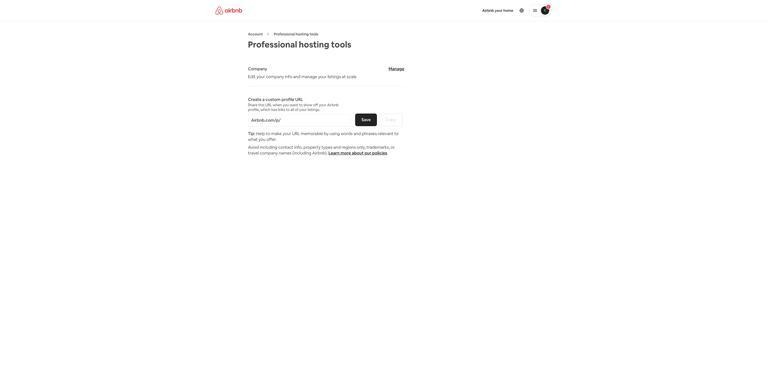 Task type: vqa. For each thing, say whether or not it's contained in the screenshot.
5.0
no



Task type: describe. For each thing, give the bounding box(es) containing it.
trademarks,
[[367, 145, 390, 150]]

what
[[248, 137, 258, 142]]

airbnb your home
[[483, 8, 514, 13]]

1 vertical spatial professional
[[248, 39, 297, 50]]

including
[[260, 145, 277, 150]]

Create a custom profile URL text field
[[281, 115, 351, 127]]

profile element
[[390, 0, 552, 21]]

listings
[[328, 74, 341, 80]]

edit
[[248, 74, 256, 80]]

off
[[313, 103, 318, 108]]

scale
[[347, 74, 357, 80]]

manage link
[[389, 66, 405, 72]]

tip:
[[248, 131, 255, 137]]

company inside avoid including contact info, property types and regions only, trademarks, or travel company names (including airbnb).
[[260, 151, 278, 156]]

1 button
[[529, 4, 552, 17]]

0 vertical spatial and
[[293, 74, 301, 80]]

you inside "create a custom profile url share this url when you want to show off your airbnb profile, which has links to all of your listings."
[[283, 103, 289, 108]]

avoid including contact info, property types and regions only, trademarks, or travel company names (including airbnb).
[[248, 145, 395, 156]]

0 vertical spatial professional
[[274, 32, 295, 37]]

1 vertical spatial url
[[265, 103, 272, 108]]

copy
[[386, 117, 396, 123]]

only,
[[357, 145, 366, 150]]

you inside help to make your url memorable by using words and phrases relevant to what you offer.
[[259, 137, 266, 142]]

create
[[248, 97, 262, 103]]

airbnb your home link
[[479, 5, 517, 16]]

airbnb).
[[312, 151, 328, 156]]

airbnb inside "create a custom profile url share this url when you want to show off your airbnb profile, which has links to all of your listings."
[[327, 103, 339, 108]]

or
[[391, 145, 395, 150]]

info
[[285, 74, 292, 80]]

your inside help to make your url memorable by using words and phrases relevant to what you offer.
[[283, 131, 291, 137]]

account link
[[248, 32, 263, 37]]

0 vertical spatial tools
[[310, 32, 318, 37]]

your right the off
[[319, 103, 327, 108]]

your right of
[[299, 108, 307, 112]]

to right relevant
[[395, 131, 399, 137]]

your left listings
[[318, 74, 327, 80]]

to right of
[[299, 103, 303, 108]]

all
[[291, 108, 294, 112]]

edit your company info and manage your listings at scale
[[248, 74, 357, 80]]

custom
[[266, 97, 281, 103]]

share
[[248, 103, 258, 108]]

0 vertical spatial company
[[266, 74, 284, 80]]

make
[[271, 131, 282, 137]]

at
[[342, 74, 346, 80]]

offer.
[[267, 137, 277, 142]]

policies
[[372, 151, 387, 156]]

to up offer.
[[266, 131, 270, 137]]

a
[[263, 97, 265, 103]]

memorable
[[301, 131, 323, 137]]

info,
[[294, 145, 303, 150]]

copy button
[[379, 114, 402, 126]]



Task type: locate. For each thing, give the bounding box(es) containing it.
create a custom profile url share this url when you want to show off your airbnb profile, which has links to all of your listings.
[[248, 97, 339, 112]]

airbnb left home
[[483, 8, 494, 13]]

your left home
[[495, 8, 503, 13]]

our
[[365, 151, 371, 156]]

more
[[341, 151, 351, 156]]

save
[[362, 117, 371, 123]]

1 vertical spatial and
[[354, 131, 361, 137]]

help to make your url memorable by using words and phrases relevant to what you offer.
[[248, 131, 399, 142]]

url down custom
[[265, 103, 272, 108]]

0 horizontal spatial and
[[293, 74, 301, 80]]

url up "info,"
[[292, 131, 300, 137]]

0 horizontal spatial airbnb
[[327, 103, 339, 108]]

airbnb.com/p/
[[251, 118, 281, 123]]

and inside avoid including contact info, property types and regions only, trademarks, or travel company names (including airbnb).
[[334, 145, 341, 150]]

1 horizontal spatial tools
[[331, 39, 352, 50]]

hosting
[[296, 32, 309, 37], [299, 39, 329, 50]]

1 horizontal spatial and
[[334, 145, 341, 150]]

1 vertical spatial airbnb
[[327, 103, 339, 108]]

your down company
[[257, 74, 265, 80]]

and inside help to make your url memorable by using words and phrases relevant to what you offer.
[[354, 131, 361, 137]]

1
[[548, 5, 549, 8]]

learn more about our policies link
[[329, 151, 387, 156]]

and
[[293, 74, 301, 80], [354, 131, 361, 137], [334, 145, 341, 150]]

0 vertical spatial you
[[283, 103, 289, 108]]

airbnb inside profile element
[[483, 8, 494, 13]]

0 horizontal spatial tools
[[310, 32, 318, 37]]

1 vertical spatial hosting
[[299, 39, 329, 50]]

0 vertical spatial url
[[295, 97, 303, 103]]

your inside profile element
[[495, 8, 503, 13]]

to left all
[[286, 108, 290, 112]]

about
[[352, 151, 364, 156]]

you down help
[[259, 137, 266, 142]]

using
[[330, 131, 340, 137]]

contact
[[278, 145, 294, 150]]

0 vertical spatial professional hosting tools
[[274, 32, 318, 37]]

url
[[295, 97, 303, 103], [265, 103, 272, 108], [292, 131, 300, 137]]

company down including
[[260, 151, 278, 156]]

2 horizontal spatial and
[[354, 131, 361, 137]]

1 vertical spatial tools
[[331, 39, 352, 50]]

1 vertical spatial professional hosting tools
[[248, 39, 352, 50]]

1 horizontal spatial airbnb
[[483, 8, 494, 13]]

you down profile
[[283, 103, 289, 108]]

0 vertical spatial airbnb
[[483, 8, 494, 13]]

manage
[[302, 74, 317, 80]]

has
[[271, 108, 277, 112]]

account
[[248, 32, 263, 37]]

0 horizontal spatial you
[[259, 137, 266, 142]]

you
[[283, 103, 289, 108], [259, 137, 266, 142]]

and right the words in the left top of the page
[[354, 131, 361, 137]]

avoid
[[248, 145, 259, 150]]

profile
[[282, 97, 295, 103]]

this
[[258, 103, 265, 108]]

2 vertical spatial and
[[334, 145, 341, 150]]

learn
[[329, 151, 340, 156]]

listings.
[[308, 108, 320, 112]]

(including
[[293, 151, 312, 156]]

relevant
[[378, 131, 394, 137]]

names
[[279, 151, 292, 156]]

regions
[[342, 145, 356, 150]]

which
[[261, 108, 271, 112]]

tools
[[310, 32, 318, 37], [331, 39, 352, 50]]

url inside help to make your url memorable by using words and phrases relevant to what you offer.
[[292, 131, 300, 137]]

links
[[278, 108, 285, 112]]

your right make at the top
[[283, 131, 291, 137]]

1 vertical spatial you
[[259, 137, 266, 142]]

show
[[304, 103, 313, 108]]

home
[[504, 8, 514, 13]]

to
[[299, 103, 303, 108], [286, 108, 290, 112], [266, 131, 270, 137], [395, 131, 399, 137]]

professional
[[274, 32, 295, 37], [248, 39, 297, 50]]

company
[[248, 66, 267, 72]]

2 vertical spatial url
[[292, 131, 300, 137]]

of
[[295, 108, 299, 112]]

and right "info"
[[293, 74, 301, 80]]

property
[[304, 145, 321, 150]]

types
[[322, 145, 333, 150]]

0 vertical spatial hosting
[[296, 32, 309, 37]]

url for your
[[292, 131, 300, 137]]

airbnb right the off
[[327, 103, 339, 108]]

save button
[[355, 114, 377, 126]]

phrases
[[362, 131, 377, 137]]

company left "info"
[[266, 74, 284, 80]]

airbnb
[[483, 8, 494, 13], [327, 103, 339, 108]]

and up learn
[[334, 145, 341, 150]]

help
[[256, 131, 265, 137]]

when
[[273, 103, 282, 108]]

learn more about our policies
[[329, 151, 387, 156]]

your
[[495, 8, 503, 13], [257, 74, 265, 80], [318, 74, 327, 80], [319, 103, 327, 108], [299, 108, 307, 112], [283, 131, 291, 137]]

travel
[[248, 151, 259, 156]]

want
[[290, 103, 298, 108]]

manage
[[389, 66, 405, 72]]

url for profile
[[295, 97, 303, 103]]

words
[[341, 131, 353, 137]]

by
[[324, 131, 329, 137]]

url up the want
[[295, 97, 303, 103]]

profile,
[[248, 108, 260, 112]]

professional hosting tools
[[274, 32, 318, 37], [248, 39, 352, 50]]

1 horizontal spatial you
[[283, 103, 289, 108]]

company
[[266, 74, 284, 80], [260, 151, 278, 156]]

1 vertical spatial company
[[260, 151, 278, 156]]



